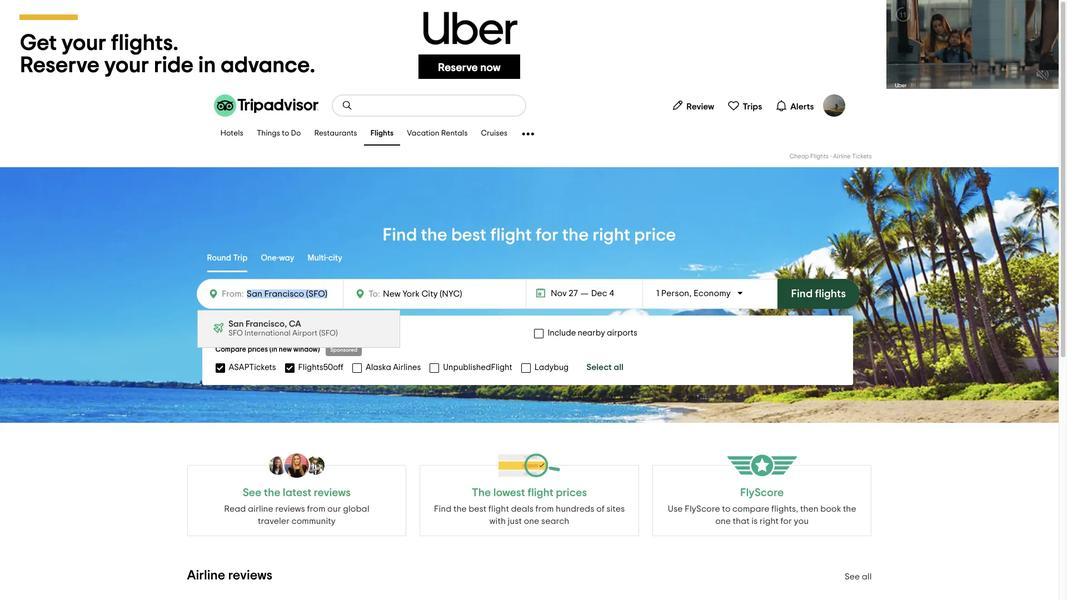 Task type: vqa. For each thing, say whether or not it's contained in the screenshot.
left FlyScore
yes



Task type: describe. For each thing, give the bounding box(es) containing it.
select all
[[587, 363, 624, 372]]

prices
[[248, 346, 268, 354]]

see all
[[845, 573, 872, 581]]

new
[[279, 346, 292, 354]]

multi-city
[[308, 254, 342, 262]]

sfo
[[228, 330, 243, 337]]

flights
[[815, 288, 846, 300]]

To where? text field
[[380, 287, 482, 301]]

airlines
[[393, 363, 421, 372]]

things to do link
[[250, 122, 308, 146]]

san francisco, ca sfo international airport (sfo)
[[228, 320, 338, 337]]

trip
[[233, 254, 248, 262]]

alerts link
[[771, 94, 818, 117]]

right inside the use flyscore to compare flights, then book the one that is right for you
[[760, 517, 779, 526]]

airports
[[607, 329, 637, 337]]

from inside read airline reviews from our global traveler community
[[307, 505, 325, 514]]

,
[[689, 289, 692, 298]]

book
[[821, 505, 841, 514]]

to:
[[368, 290, 380, 298]]

cheap
[[790, 153, 809, 160]]

the for see the latest reviews
[[264, 487, 280, 499]]

things
[[257, 130, 280, 138]]

one-
[[261, 254, 279, 262]]

sites
[[607, 505, 625, 514]]

way
[[279, 254, 294, 262]]

economy
[[694, 289, 731, 298]]

find for find the best flight deals from hundreds of sites with just one search
[[434, 505, 452, 514]]

do
[[291, 130, 301, 138]]

all for select all
[[614, 363, 624, 372]]

ladybug
[[535, 363, 569, 372]]

sponsored
[[330, 347, 357, 353]]

vacation rentals
[[407, 130, 468, 138]]

prefer
[[229, 329, 252, 337]]

the
[[472, 487, 491, 499]]

multi-city link
[[308, 246, 342, 272]]

asaptickets
[[229, 363, 276, 372]]

see the latest reviews
[[243, 487, 351, 499]]

the inside the use flyscore to compare flights, then book the one that is right for you
[[843, 505, 856, 514]]

flights link
[[364, 122, 400, 146]]

round trip
[[207, 254, 248, 262]]

restaurants link
[[308, 122, 364, 146]]

nearby
[[578, 329, 605, 337]]

(in
[[269, 346, 277, 354]]

from:
[[222, 290, 244, 298]]

alerts
[[791, 102, 814, 111]]

san
[[228, 320, 244, 329]]

airline
[[248, 505, 273, 514]]

0 vertical spatial reviews
[[314, 487, 351, 499]]

traveler community
[[258, 517, 336, 526]]

see for see all
[[845, 573, 860, 581]]

cruises link
[[474, 122, 514, 146]]

vacation
[[407, 130, 439, 138]]

francisco,
[[246, 320, 287, 329]]

compare
[[733, 505, 770, 514]]

one-way
[[261, 254, 294, 262]]

reviews inside read airline reviews from our global traveler community
[[275, 505, 305, 514]]

that
[[733, 517, 750, 526]]

price
[[634, 226, 676, 244]]

flyscore inside the use flyscore to compare flights, then book the one that is right for you
[[685, 505, 720, 514]]

window)
[[293, 346, 320, 354]]

advertisement region
[[0, 0, 1059, 89]]

flight for for
[[490, 226, 532, 244]]

flight prices
[[528, 487, 587, 499]]

for you
[[781, 517, 809, 526]]

use
[[668, 505, 683, 514]]

trips link
[[723, 94, 767, 117]]

the lowest flight prices
[[472, 487, 587, 499]]

international
[[245, 330, 291, 337]]

compare prices (in new window)
[[215, 346, 320, 354]]

vacation rentals link
[[400, 122, 474, 146]]

see for see the latest reviews
[[243, 487, 262, 499]]



Task type: locate. For each thing, give the bounding box(es) containing it.
0 horizontal spatial flyscore
[[685, 505, 720, 514]]

2 from from the left
[[536, 505, 554, 514]]

find inside find the best flight deals from hundreds of sites with just one search
[[434, 505, 452, 514]]

search image
[[342, 100, 353, 111]]

0 vertical spatial flight
[[490, 226, 532, 244]]

(sfo)
[[319, 330, 338, 337]]

1 horizontal spatial all
[[862, 573, 872, 581]]

flights,
[[772, 505, 798, 514]]

for
[[536, 226, 558, 244]]

the inside find the best flight deals from hundreds of sites with just one search
[[454, 505, 467, 514]]

person
[[661, 289, 689, 298]]

0 horizontal spatial reviews
[[228, 569, 272, 583]]

one-way link
[[261, 246, 294, 272]]

best for deals
[[469, 505, 487, 514]]

1 from from the left
[[307, 505, 325, 514]]

1 horizontal spatial find
[[434, 505, 452, 514]]

1 horizontal spatial to
[[722, 505, 731, 514]]

1 horizontal spatial right
[[760, 517, 779, 526]]

nov 27
[[551, 289, 578, 298]]

find for find flights
[[791, 288, 813, 300]]

airport
[[292, 330, 317, 337]]

right left price
[[593, 226, 630, 244]]

From where? text field
[[244, 286, 336, 302]]

None search field
[[333, 96, 525, 116]]

read airline reviews from our global traveler community
[[224, 505, 369, 526]]

nov
[[551, 289, 567, 298]]

flight up with
[[489, 505, 509, 514]]

to up 'one'
[[722, 505, 731, 514]]

with
[[489, 517, 506, 526]]

flight for deals
[[489, 505, 509, 514]]

1 vertical spatial all
[[862, 573, 872, 581]]

one search
[[524, 517, 569, 526]]

compare
[[215, 346, 246, 354]]

2 vertical spatial find
[[434, 505, 452, 514]]

right
[[593, 226, 630, 244], [760, 517, 779, 526]]

4
[[609, 289, 614, 298]]

0 vertical spatial flights
[[371, 130, 394, 138]]

2 horizontal spatial reviews
[[314, 487, 351, 499]]

0 horizontal spatial all
[[614, 363, 624, 372]]

0 horizontal spatial find
[[383, 226, 417, 244]]

from up one search
[[536, 505, 554, 514]]

lowest
[[493, 487, 525, 499]]

flight left for
[[490, 226, 532, 244]]

1 horizontal spatial see
[[845, 573, 860, 581]]

0 horizontal spatial flights
[[371, 130, 394, 138]]

deals
[[511, 505, 534, 514]]

flights50off
[[298, 363, 343, 372]]

right right is at right bottom
[[760, 517, 779, 526]]

flyscore up the compare
[[740, 487, 784, 499]]

profile picture image
[[823, 94, 845, 117]]

flights left -
[[810, 153, 829, 160]]

reviews
[[314, 487, 351, 499], [275, 505, 305, 514], [228, 569, 272, 583]]

rentals
[[441, 130, 468, 138]]

1 vertical spatial right
[[760, 517, 779, 526]]

just
[[508, 517, 522, 526]]

find
[[383, 226, 417, 244], [791, 288, 813, 300], [434, 505, 452, 514]]

one
[[715, 517, 731, 526]]

2 horizontal spatial find
[[791, 288, 813, 300]]

1 vertical spatial find
[[791, 288, 813, 300]]

dec 4
[[591, 289, 614, 298]]

all
[[614, 363, 624, 372], [862, 573, 872, 581]]

to
[[282, 130, 289, 138], [722, 505, 731, 514]]

tripadvisor image
[[214, 94, 318, 117]]

the for find the best flight for the right price
[[421, 226, 447, 244]]

1 vertical spatial reviews
[[275, 505, 305, 514]]

1 vertical spatial see
[[845, 573, 860, 581]]

0 vertical spatial flyscore
[[740, 487, 784, 499]]

the for find the best flight deals from hundreds of sites with just one search
[[454, 505, 467, 514]]

1
[[656, 289, 659, 298]]

from left our
[[307, 505, 325, 514]]

round trip link
[[207, 246, 248, 272]]

things to do
[[257, 130, 301, 138]]

0 vertical spatial airline
[[833, 153, 851, 160]]

prefer nonstop
[[229, 329, 285, 337]]

of
[[596, 505, 605, 514]]

select
[[587, 363, 612, 372]]

hotels link
[[214, 122, 250, 146]]

include
[[548, 329, 576, 337]]

flights left vacation
[[371, 130, 394, 138]]

best for for
[[451, 226, 487, 244]]

airline
[[833, 153, 851, 160], [187, 569, 225, 583]]

0 horizontal spatial right
[[593, 226, 630, 244]]

find flights
[[791, 288, 846, 300]]

27
[[569, 289, 578, 298]]

0 vertical spatial find
[[383, 226, 417, 244]]

city
[[328, 254, 342, 262]]

review link
[[667, 94, 719, 117]]

airline reviews link
[[187, 569, 272, 583]]

all for see all
[[862, 573, 872, 581]]

1 person , economy
[[656, 289, 731, 298]]

1 vertical spatial flight
[[489, 505, 509, 514]]

1 vertical spatial flights
[[810, 153, 829, 160]]

flight
[[490, 226, 532, 244], [489, 505, 509, 514]]

hotels
[[220, 130, 243, 138]]

0 horizontal spatial see
[[243, 487, 262, 499]]

the
[[421, 226, 447, 244], [562, 226, 589, 244], [264, 487, 280, 499], [454, 505, 467, 514], [843, 505, 856, 514]]

1 vertical spatial airline
[[187, 569, 225, 583]]

flyscore up 'one'
[[685, 505, 720, 514]]

read
[[224, 505, 246, 514]]

0 vertical spatial see
[[243, 487, 262, 499]]

1 horizontal spatial reviews
[[275, 505, 305, 514]]

find the best flight deals from hundreds of sites with just one search
[[434, 505, 625, 526]]

1 horizontal spatial flyscore
[[740, 487, 784, 499]]

to inside the use flyscore to compare flights, then book the one that is right for you
[[722, 505, 731, 514]]

find inside button
[[791, 288, 813, 300]]

hundreds
[[556, 505, 594, 514]]

see all link
[[845, 573, 872, 581]]

include nearby airports
[[548, 329, 637, 337]]

1 vertical spatial best
[[469, 505, 487, 514]]

1 horizontal spatial from
[[536, 505, 554, 514]]

alaska airlines
[[366, 363, 421, 372]]

-
[[830, 153, 832, 160]]

review
[[687, 102, 714, 111]]

0 vertical spatial all
[[614, 363, 624, 372]]

2 vertical spatial reviews
[[228, 569, 272, 583]]

dec
[[591, 289, 607, 298]]

0 vertical spatial to
[[282, 130, 289, 138]]

from inside find the best flight deals from hundreds of sites with just one search
[[536, 505, 554, 514]]

1 vertical spatial to
[[722, 505, 731, 514]]

our
[[327, 505, 341, 514]]

cheap flights - airline tickets
[[790, 153, 872, 160]]

0 horizontal spatial from
[[307, 505, 325, 514]]

0 vertical spatial best
[[451, 226, 487, 244]]

trips
[[743, 102, 762, 111]]

0 horizontal spatial to
[[282, 130, 289, 138]]

1 horizontal spatial flights
[[810, 153, 829, 160]]

1 vertical spatial flyscore
[[685, 505, 720, 514]]

airline reviews
[[187, 569, 272, 583]]

restaurants
[[314, 130, 357, 138]]

global
[[343, 505, 369, 514]]

0 horizontal spatial airline
[[187, 569, 225, 583]]

latest
[[283, 487, 311, 499]]

0 vertical spatial right
[[593, 226, 630, 244]]

to left do
[[282, 130, 289, 138]]

best
[[451, 226, 487, 244], [469, 505, 487, 514]]

best inside find the best flight deals from hundreds of sites with just one search
[[469, 505, 487, 514]]

nonstop
[[254, 329, 285, 337]]

1 horizontal spatial airline
[[833, 153, 851, 160]]

ca
[[289, 320, 301, 329]]

tickets
[[852, 153, 872, 160]]

unpublishedflight
[[443, 363, 512, 372]]

then
[[800, 505, 819, 514]]

find flights button
[[777, 279, 860, 309]]

multi-
[[308, 254, 328, 262]]

flight inside find the best flight deals from hundreds of sites with just one search
[[489, 505, 509, 514]]

find for find the best flight for the right price
[[383, 226, 417, 244]]

see
[[243, 487, 262, 499], [845, 573, 860, 581]]

flights
[[371, 130, 394, 138], [810, 153, 829, 160]]



